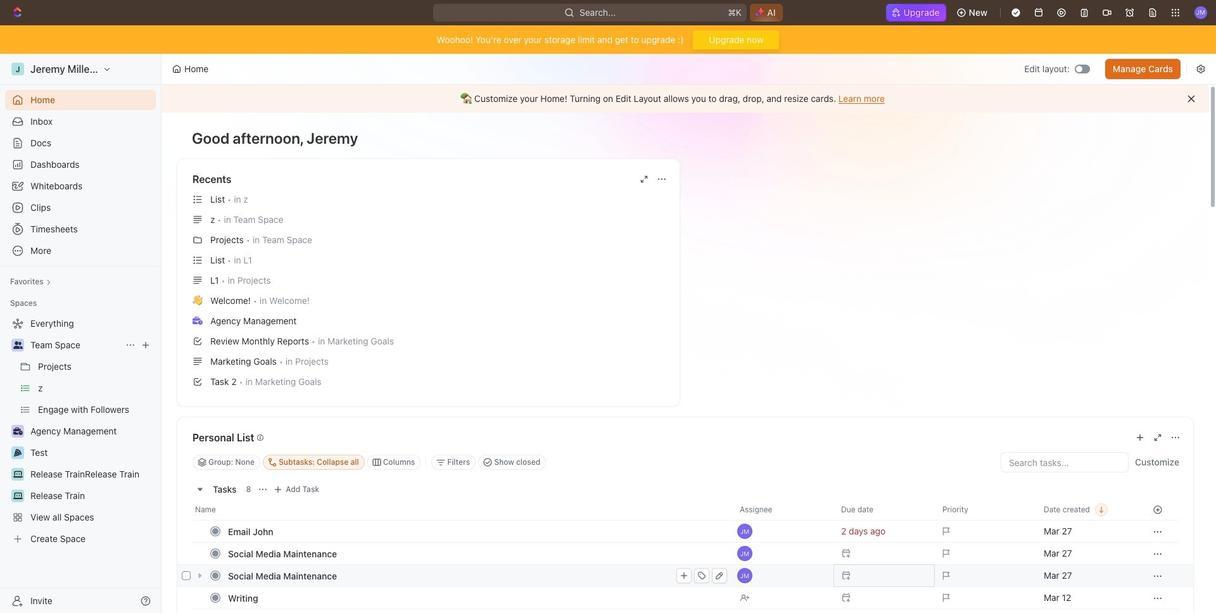 Task type: describe. For each thing, give the bounding box(es) containing it.
2 laptop code image from the top
[[13, 492, 22, 500]]

Search tasks... text field
[[1002, 453, 1128, 472]]

user group image
[[13, 341, 22, 349]]

business time image
[[13, 428, 22, 435]]



Task type: locate. For each thing, give the bounding box(es) containing it.
set priority image
[[935, 609, 1036, 613]]

business time image
[[193, 317, 203, 325]]

tree inside sidebar navigation
[[5, 314, 156, 549]]

jeremy miller's workspace, , element
[[11, 63, 24, 75]]

pizza slice image
[[14, 449, 22, 457]]

alert
[[162, 85, 1209, 113]]

1 laptop code image from the top
[[13, 471, 22, 478]]

0 vertical spatial laptop code image
[[13, 471, 22, 478]]

laptop code image
[[13, 471, 22, 478], [13, 492, 22, 500]]

1 vertical spatial laptop code image
[[13, 492, 22, 500]]

tree
[[5, 314, 156, 549]]

sidebar navigation
[[0, 54, 164, 613]]



Task type: vqa. For each thing, say whether or not it's contained in the screenshot.
user group Image
yes



